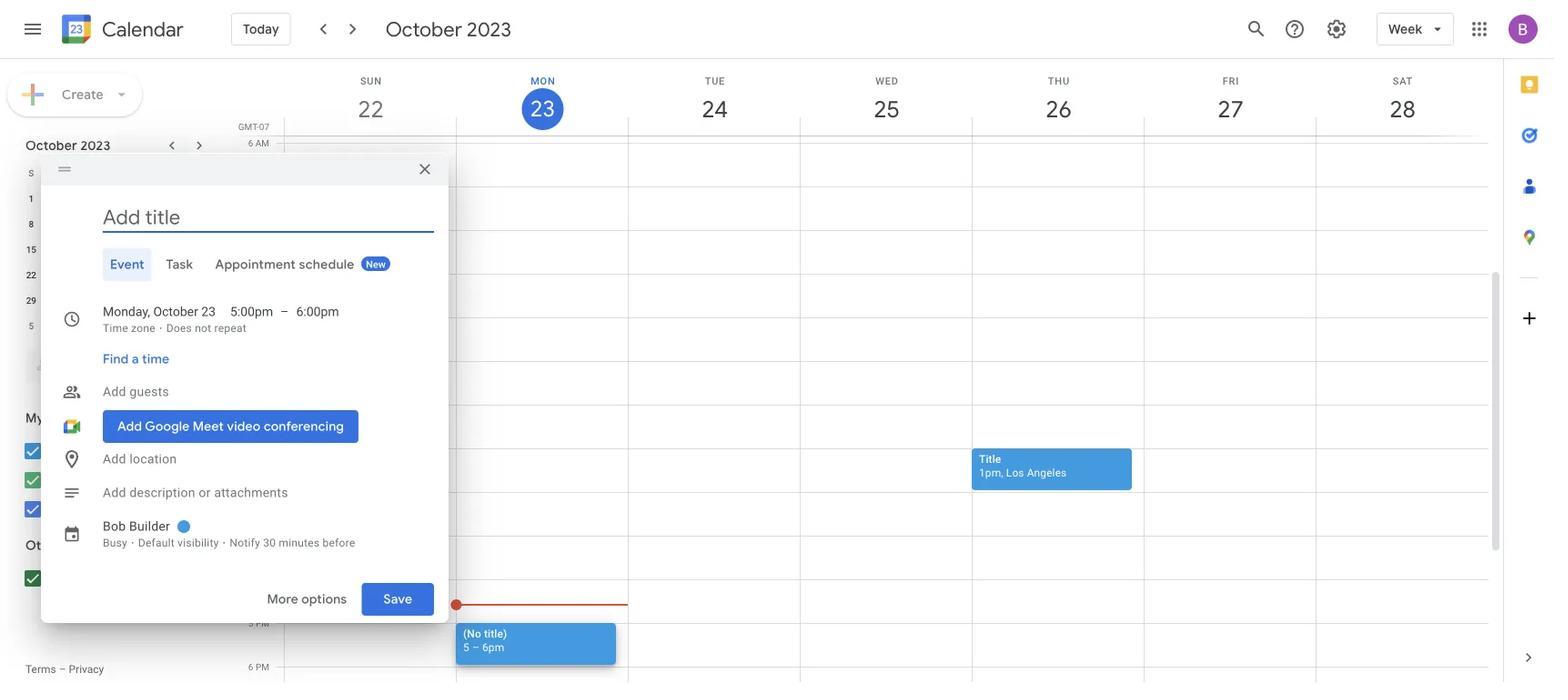 Task type: describe. For each thing, give the bounding box(es) containing it.
28 link
[[1382, 88, 1424, 130]]

busy
[[103, 537, 127, 550]]

12 element
[[132, 213, 154, 235]]

birthdays
[[51, 473, 104, 488]]

18 element
[[104, 238, 126, 260]]

terms – privacy
[[25, 664, 104, 676]]

6 pm
[[248, 662, 269, 673]]

title)
[[484, 628, 507, 640]]

5 element
[[132, 188, 154, 209]]

pm for 1 pm
[[256, 443, 269, 454]]

before
[[323, 537, 355, 550]]

24 column header
[[628, 59, 801, 136]]

row containing 29
[[17, 288, 213, 313]]

1 inside row
[[29, 193, 34, 204]]

description
[[130, 486, 195, 501]]

today
[[243, 21, 279, 37]]

6 element
[[160, 188, 182, 209]]

10 for 10
[[166, 320, 176, 331]]

9 am
[[248, 269, 269, 279]]

bob inside my calendars 'list'
[[51, 444, 73, 459]]

12 for 12
[[138, 218, 148, 229]]

tab list containing event
[[56, 249, 434, 281]]

settings menu image
[[1326, 18, 1348, 40]]

grid containing 22
[[233, 59, 1504, 684]]

visibility
[[178, 537, 219, 550]]

1 for 1 pm
[[248, 443, 254, 454]]

4 element
[[104, 188, 126, 209]]

guests
[[130, 385, 169, 400]]

s
[[29, 167, 34, 178]]

november 9 element
[[132, 315, 154, 337]]

sun
[[360, 75, 382, 86]]

27 inside row group
[[166, 269, 176, 280]]

row containing s
[[17, 160, 213, 186]]

create
[[62, 86, 104, 103]]

11 element
[[104, 213, 126, 235]]

9 for 9
[[141, 320, 146, 331]]

or
[[199, 486, 211, 501]]

attachments
[[214, 486, 288, 501]]

october 2023 grid
[[17, 160, 213, 339]]

wed 25
[[873, 75, 899, 124]]

Search for people text field
[[36, 350, 197, 382]]

gmt-
[[238, 121, 259, 132]]

13 element
[[160, 213, 182, 235]]

4
[[196, 295, 202, 306]]

26 column header
[[972, 59, 1145, 136]]

m
[[55, 167, 63, 178]]

25 inside wed 25
[[873, 94, 899, 124]]

friday column header
[[157, 160, 185, 186]]

november 11 element
[[188, 315, 210, 337]]

15 element
[[20, 238, 42, 260]]

1 pm
[[248, 443, 269, 454]]

9 for 9 am
[[248, 269, 253, 279]]

mon 23
[[529, 75, 556, 123]]

minutes
[[279, 537, 320, 550]]

row containing 22
[[17, 262, 213, 288]]

0 horizontal spatial 23
[[201, 304, 216, 320]]

2 pm
[[248, 487, 269, 498]]

0 vertical spatial october 2023
[[386, 16, 512, 42]]

1 vertical spatial bob
[[103, 519, 126, 534]]

19
[[138, 244, 148, 255]]

23 link
[[522, 88, 564, 130]]

zone
[[131, 322, 156, 335]]

10 am
[[243, 312, 269, 323]]

add for add guests
[[103, 385, 126, 400]]

6pm
[[482, 641, 505, 654]]

appointment schedule
[[215, 257, 355, 273]]

24 element
[[76, 264, 98, 286]]

november 2 element
[[132, 289, 154, 311]]

pm for 6 pm
[[256, 662, 269, 673]]

7 am
[[248, 181, 269, 192]]

07
[[259, 121, 269, 132]]

5 for 5 pm
[[248, 618, 254, 629]]

fri 27
[[1217, 75, 1243, 124]]

0 horizontal spatial 2023
[[80, 137, 111, 154]]

26 link
[[1038, 88, 1080, 130]]

1 horizontal spatial tab list
[[1505, 59, 1555, 633]]

8 for november 8 element
[[113, 320, 118, 331]]

repeat
[[214, 322, 247, 335]]

28 column header
[[1316, 59, 1489, 136]]

thu
[[1049, 75, 1070, 86]]

today button
[[231, 7, 291, 51]]

22 column header
[[284, 59, 457, 136]]

23 column header
[[456, 59, 629, 136]]

0 horizontal spatial october 2023
[[25, 137, 111, 154]]

25 link
[[866, 88, 908, 130]]

privacy link
[[69, 664, 104, 676]]

14
[[194, 218, 204, 229]]

schedule
[[299, 257, 355, 273]]

29
[[26, 295, 36, 306]]

find
[[103, 351, 129, 368]]

event
[[110, 257, 144, 273]]

my
[[25, 411, 44, 427]]

31 element
[[76, 289, 98, 311]]

11 for "november 11" 'element'
[[194, 320, 204, 331]]

26 element
[[132, 264, 154, 286]]

cell for 18
[[73, 237, 101, 262]]

my calendars
[[25, 411, 107, 427]]

1 vertical spatial october
[[25, 137, 77, 154]]

,
[[1002, 467, 1004, 479]]

wed
[[876, 75, 899, 86]]

november 3 element
[[160, 289, 182, 311]]

27 link
[[1210, 88, 1252, 130]]

notify
[[230, 537, 260, 550]]

– inside (no title) 5 – 6pm
[[472, 641, 480, 654]]

12 pm
[[243, 400, 269, 411]]

not
[[195, 322, 211, 335]]

3 for 3 pm
[[248, 531, 254, 542]]

1 horizontal spatial october
[[153, 304, 198, 320]]

27 element
[[160, 264, 182, 286]]

8 am
[[248, 225, 269, 236]]

time zone
[[103, 322, 156, 335]]

fri
[[1223, 75, 1240, 86]]

add guests
[[103, 385, 169, 400]]

29 element
[[20, 289, 42, 311]]

week button
[[1377, 7, 1455, 51]]

time
[[142, 351, 170, 368]]

tuesday column header
[[73, 160, 101, 186]]

november 1 element
[[104, 289, 126, 311]]

find a time
[[103, 351, 170, 368]]

time
[[103, 322, 128, 335]]

22 inside october 2023 grid
[[26, 269, 36, 280]]

3 pm
[[248, 531, 269, 542]]

calendars for other calendars
[[65, 538, 125, 554]]

cell for 11
[[73, 211, 101, 237]]

– for 6:00pm
[[280, 304, 289, 320]]

monday, october 23
[[103, 304, 216, 320]]

a
[[132, 351, 139, 368]]

14 element
[[188, 213, 210, 235]]

add for add description or attachments
[[103, 486, 126, 501]]

new
[[366, 259, 386, 270]]



Task type: vqa. For each thing, say whether or not it's contained in the screenshot.
bottommost '21'
no



Task type: locate. For each thing, give the bounding box(es) containing it.
bob builder inside my calendars 'list'
[[51, 444, 116, 459]]

22 link
[[350, 88, 392, 130]]

10 inside row group
[[166, 320, 176, 331]]

22 inside 22 column header
[[357, 94, 383, 124]]

24
[[701, 94, 727, 124]]

pm right 2 on the left bottom of the page
[[256, 487, 269, 498]]

1
[[29, 193, 34, 204], [113, 295, 118, 306], [248, 443, 254, 454]]

0 vertical spatial 9
[[248, 269, 253, 279]]

1 add from the top
[[103, 385, 126, 400]]

24 link
[[694, 88, 736, 130]]

22 down 15
[[26, 269, 36, 280]]

6 for 6 pm
[[248, 662, 254, 673]]

27
[[1217, 94, 1243, 124], [166, 269, 176, 280]]

builder up birthdays
[[76, 444, 116, 459]]

0 vertical spatial 5
[[29, 320, 34, 331]]

6:00pm
[[296, 304, 339, 320]]

1 down s at the left top
[[29, 193, 34, 204]]

1 horizontal spatial 5
[[248, 618, 254, 629]]

2 row from the top
[[17, 211, 213, 237]]

10 down monday, october 23
[[166, 320, 176, 331]]

2 horizontal spatial 5
[[463, 641, 470, 654]]

0 horizontal spatial bob
[[51, 444, 73, 459]]

28 element
[[188, 264, 210, 286]]

– for privacy
[[59, 664, 66, 676]]

3 add from the top
[[103, 486, 126, 501]]

0 vertical spatial 25
[[873, 94, 899, 124]]

bob builder
[[51, 444, 116, 459], [103, 519, 170, 534]]

1 horizontal spatial –
[[280, 304, 289, 320]]

20 element
[[160, 238, 182, 260]]

sat 28
[[1389, 75, 1415, 124]]

0 horizontal spatial 22
[[26, 269, 36, 280]]

5
[[29, 320, 34, 331], [248, 618, 254, 629], [463, 641, 470, 654]]

5:00pm
[[230, 304, 273, 320]]

9 down monday, october 23
[[141, 320, 146, 331]]

calendars right other
[[65, 538, 125, 554]]

8 up the 15 element
[[29, 218, 34, 229]]

task
[[166, 257, 193, 273]]

november 5 element
[[20, 315, 42, 337]]

default visibility
[[138, 537, 219, 550]]

3 am from the top
[[256, 225, 269, 236]]

notify 30 minutes before
[[230, 537, 355, 550]]

1 vertical spatial 22
[[26, 269, 36, 280]]

bob builder up default
[[103, 519, 170, 534]]

19 element
[[132, 238, 154, 260]]

1 vertical spatial 5
[[248, 618, 254, 629]]

0 horizontal spatial 5
[[29, 320, 34, 331]]

25
[[873, 94, 899, 124], [110, 269, 120, 280]]

bob builder up birthdays
[[51, 444, 116, 459]]

terms link
[[25, 664, 56, 676]]

– right 10 am
[[280, 304, 289, 320]]

pm for 3 pm
[[256, 531, 269, 542]]

terms
[[25, 664, 56, 676]]

1 vertical spatial builder
[[129, 519, 170, 534]]

5 pm from the top
[[256, 618, 269, 629]]

0 vertical spatial 2023
[[467, 16, 512, 42]]

mon
[[531, 75, 556, 86]]

row group
[[17, 186, 213, 339]]

23
[[529, 95, 554, 123], [201, 304, 216, 320]]

1pm
[[979, 467, 1002, 479]]

30 element
[[48, 289, 70, 311]]

26
[[1045, 94, 1071, 124], [138, 269, 148, 280]]

0 vertical spatial calendars
[[47, 411, 107, 427]]

2 am from the top
[[256, 181, 269, 192]]

1 horizontal spatial 11
[[194, 320, 204, 331]]

0 horizontal spatial 3
[[168, 295, 174, 306]]

week
[[1389, 21, 1423, 37]]

pm down 5 pm
[[256, 662, 269, 673]]

1 vertical spatial 11
[[194, 320, 204, 331]]

0 horizontal spatial october
[[25, 137, 77, 154]]

am up appointment
[[256, 225, 269, 236]]

1 vertical spatial october 2023
[[25, 137, 111, 154]]

0 vertical spatial 26
[[1045, 94, 1071, 124]]

sat
[[1393, 75, 1414, 86]]

1 horizontal spatial 8
[[113, 320, 118, 331]]

27 column header
[[1144, 59, 1317, 136]]

0 horizontal spatial 10
[[166, 320, 176, 331]]

– down (no
[[472, 641, 480, 654]]

1 vertical spatial calendars
[[65, 538, 125, 554]]

1 horizontal spatial bob
[[103, 519, 126, 534]]

22 down sun
[[357, 94, 383, 124]]

0 vertical spatial add
[[103, 385, 126, 400]]

25 column header
[[800, 59, 973, 136]]

am right 7
[[256, 181, 269, 192]]

1 up 2 on the left bottom of the page
[[248, 443, 254, 454]]

2 vertical spatial 5
[[463, 641, 470, 654]]

calendars right my
[[47, 411, 107, 427]]

5 inside "element"
[[29, 320, 34, 331]]

6 pm from the top
[[256, 662, 269, 673]]

7 element
[[188, 188, 210, 209]]

gmt-07
[[238, 121, 269, 132]]

bob
[[51, 444, 73, 459], [103, 519, 126, 534]]

angeles
[[1027, 467, 1067, 479]]

builder inside my calendars 'list'
[[76, 444, 116, 459]]

2 vertical spatial october
[[153, 304, 198, 320]]

monday,
[[103, 304, 150, 320]]

11 for 11 element
[[110, 218, 120, 229]]

am up 5:00pm
[[256, 269, 269, 279]]

30
[[263, 537, 276, 550]]

does
[[166, 322, 192, 335]]

1 horizontal spatial 22
[[357, 94, 383, 124]]

5 row from the top
[[17, 288, 213, 313]]

calendars for my calendars
[[47, 411, 107, 427]]

6 down 5 pm
[[248, 662, 254, 673]]

1 horizontal spatial 10
[[243, 312, 253, 323]]

1 vertical spatial bob builder
[[103, 519, 170, 534]]

main drawer image
[[22, 18, 44, 40]]

am for 9 am
[[256, 269, 269, 279]]

Add title text field
[[103, 204, 434, 231]]

2023 up tuesday column header
[[80, 137, 111, 154]]

6 am
[[248, 137, 269, 148]]

other calendars button
[[4, 532, 226, 561]]

location
[[130, 452, 177, 467]]

0 horizontal spatial 25
[[110, 269, 120, 280]]

tue
[[705, 75, 726, 86]]

1 vertical spatial 23
[[201, 304, 216, 320]]

5 down (no
[[463, 641, 470, 654]]

1 vertical spatial 2023
[[80, 137, 111, 154]]

3
[[168, 295, 174, 306], [248, 531, 254, 542]]

4 pm from the top
[[256, 531, 269, 542]]

4 am from the top
[[256, 269, 269, 279]]

9
[[248, 269, 253, 279], [141, 320, 146, 331]]

november 4 element
[[188, 289, 210, 311]]

add down search for people text box
[[103, 385, 126, 400]]

1 horizontal spatial 2023
[[467, 16, 512, 42]]

1 horizontal spatial builder
[[129, 519, 170, 534]]

event button
[[103, 249, 152, 281]]

cell up 24 element
[[73, 237, 101, 262]]

calendar heading
[[98, 17, 184, 42]]

other
[[25, 538, 62, 554]]

am for 10 am
[[256, 312, 269, 323]]

default
[[138, 537, 175, 550]]

9 inside october 2023 grid
[[141, 320, 146, 331]]

0 vertical spatial 11
[[110, 218, 120, 229]]

october up does
[[153, 304, 198, 320]]

cell
[[73, 211, 101, 237], [73, 237, 101, 262], [185, 237, 213, 262]]

3 row from the top
[[17, 237, 213, 262]]

my calendars list
[[4, 437, 226, 524]]

3 down 27 element
[[168, 295, 174, 306]]

22
[[357, 94, 383, 124], [26, 269, 36, 280]]

calendars
[[47, 411, 107, 427], [65, 538, 125, 554]]

1 horizontal spatial 12
[[243, 400, 254, 411]]

10
[[243, 312, 253, 323], [166, 320, 176, 331]]

2 add from the top
[[103, 452, 126, 467]]

1 horizontal spatial 23
[[529, 95, 554, 123]]

am for 6 am
[[256, 137, 269, 148]]

11 inside 'element'
[[194, 320, 204, 331]]

1 horizontal spatial 25
[[873, 94, 899, 124]]

pm left minutes
[[256, 531, 269, 542]]

find a time button
[[96, 343, 177, 376]]

add down add location
[[103, 486, 126, 501]]

(no title) 5 – 6pm
[[463, 628, 507, 654]]

3 for 3
[[168, 295, 174, 306]]

25 element
[[104, 264, 126, 286]]

1 row from the top
[[17, 160, 213, 186]]

5 up 6 pm
[[248, 618, 254, 629]]

2 pm from the top
[[256, 443, 269, 454]]

tab list
[[1505, 59, 1555, 633], [56, 249, 434, 281]]

1 vertical spatial add
[[103, 452, 126, 467]]

1 horizontal spatial 1
[[113, 295, 118, 306]]

2 vertical spatial 1
[[248, 443, 254, 454]]

builder
[[76, 444, 116, 459], [129, 519, 170, 534]]

11 right does
[[194, 320, 204, 331]]

sun 22
[[357, 75, 383, 124]]

25 inside row
[[110, 269, 120, 280]]

5 am from the top
[[256, 312, 269, 323]]

am for 8 am
[[256, 225, 269, 236]]

15
[[26, 244, 36, 255]]

2 element
[[48, 188, 70, 209]]

1 inside grid
[[248, 443, 254, 454]]

0 horizontal spatial 1
[[29, 193, 34, 204]]

12 for 12 pm
[[243, 400, 254, 411]]

2023 up "23" "column header"
[[467, 16, 512, 42]]

1 vertical spatial 26
[[138, 269, 148, 280]]

1 vertical spatial 1
[[113, 295, 118, 306]]

november 10 element
[[160, 315, 182, 337]]

bob down my calendars
[[51, 444, 73, 459]]

3 pm from the top
[[256, 487, 269, 498]]

2023
[[467, 16, 512, 42], [80, 137, 111, 154]]

grid
[[233, 59, 1504, 684]]

12 inside october 2023 grid
[[138, 218, 148, 229]]

does not repeat
[[166, 322, 247, 335]]

12 up 1 pm
[[243, 400, 254, 411]]

1 horizontal spatial 9
[[248, 269, 253, 279]]

0 horizontal spatial builder
[[76, 444, 116, 459]]

calendar element
[[58, 11, 184, 51]]

1 up november 8 element
[[113, 295, 118, 306]]

1 horizontal spatial 27
[[1217, 94, 1243, 124]]

add for add location
[[103, 452, 126, 467]]

1 horizontal spatial 3
[[248, 531, 254, 542]]

2 horizontal spatial october
[[386, 16, 462, 42]]

november 6 element
[[48, 315, 70, 337]]

task button
[[159, 249, 201, 281]]

2
[[248, 487, 254, 498]]

row containing 5
[[17, 313, 213, 339]]

5 down 29 element
[[29, 320, 34, 331]]

8
[[29, 218, 34, 229], [248, 225, 253, 236], [113, 320, 118, 331]]

0 vertical spatial october
[[386, 16, 462, 42]]

row containing 15
[[17, 237, 213, 262]]

calendar
[[102, 17, 184, 42]]

pm up 2 pm
[[256, 443, 269, 454]]

row containing 8
[[17, 211, 213, 237]]

1 vertical spatial 6
[[248, 662, 254, 673]]

to element
[[280, 303, 289, 321]]

(no
[[463, 628, 481, 640]]

5 for 5
[[29, 320, 34, 331]]

title
[[979, 453, 1002, 466]]

26 inside row group
[[138, 269, 148, 280]]

9 up 5:00pm
[[248, 269, 253, 279]]

5 inside (no title) 5 – 6pm
[[463, 641, 470, 654]]

1 vertical spatial 9
[[141, 320, 146, 331]]

0 horizontal spatial 27
[[166, 269, 176, 280]]

add inside dropdown button
[[103, 385, 126, 400]]

3 left the 30
[[248, 531, 254, 542]]

5:00pm – 6:00pm
[[230, 304, 339, 320]]

0 horizontal spatial tab list
[[56, 249, 434, 281]]

pm up 1 pm
[[256, 400, 269, 411]]

my calendars button
[[4, 404, 226, 433]]

13
[[166, 218, 176, 229]]

0 horizontal spatial 26
[[138, 269, 148, 280]]

25 down 18
[[110, 269, 120, 280]]

26 down thu
[[1045, 94, 1071, 124]]

26 inside column header
[[1045, 94, 1071, 124]]

row group containing 1
[[17, 186, 213, 339]]

1 vertical spatial –
[[472, 641, 480, 654]]

0 vertical spatial builder
[[76, 444, 116, 459]]

– right terms
[[59, 664, 66, 676]]

0 vertical spatial 12
[[138, 218, 148, 229]]

8 for 8 am
[[248, 225, 253, 236]]

pm for 12 pm
[[256, 400, 269, 411]]

0 horizontal spatial 12
[[138, 218, 148, 229]]

pm up 6 pm
[[256, 618, 269, 629]]

am down "07"
[[256, 137, 269, 148]]

add guests button
[[96, 376, 434, 409]]

0 horizontal spatial –
[[59, 664, 66, 676]]

1 for november 1 element at the left top of the page
[[113, 295, 118, 306]]

0 vertical spatial 1
[[29, 193, 34, 204]]

bob up "busy"
[[103, 519, 126, 534]]

1 vertical spatial 3
[[248, 531, 254, 542]]

6 row from the top
[[17, 313, 213, 339]]

27 up november 3 element
[[166, 269, 176, 280]]

builder up default
[[129, 519, 170, 534]]

am left to element
[[256, 312, 269, 323]]

october 2023
[[386, 16, 512, 42], [25, 137, 111, 154]]

november 7 element
[[76, 315, 98, 337]]

0 horizontal spatial 8
[[29, 218, 34, 229]]

1 am from the top
[[256, 137, 269, 148]]

3 inside grid
[[168, 295, 174, 306]]

cell down 3 element
[[73, 211, 101, 237]]

october up 22 column header
[[386, 16, 462, 42]]

other calendars
[[25, 538, 125, 554]]

october
[[386, 16, 462, 42], [25, 137, 77, 154], [153, 304, 198, 320]]

add
[[103, 385, 126, 400], [103, 452, 126, 467], [103, 486, 126, 501]]

privacy
[[69, 664, 104, 676]]

appointment
[[215, 257, 296, 273]]

october up m
[[25, 137, 77, 154]]

12 up 19
[[138, 218, 148, 229]]

1 row
[[17, 186, 213, 211]]

23 up does not repeat on the left of page
[[201, 304, 216, 320]]

2 vertical spatial –
[[59, 664, 66, 676]]

november 8 element
[[104, 315, 126, 337]]

1 horizontal spatial october 2023
[[386, 16, 512, 42]]

am
[[256, 137, 269, 148], [256, 181, 269, 192], [256, 225, 269, 236], [256, 269, 269, 279], [256, 312, 269, 323]]

0 vertical spatial –
[[280, 304, 289, 320]]

6 down gmt-
[[248, 137, 253, 148]]

8 up appointment
[[248, 225, 253, 236]]

0 vertical spatial 6
[[248, 137, 253, 148]]

add location
[[103, 452, 177, 467]]

0 vertical spatial 23
[[529, 95, 554, 123]]

cell down 14 element
[[185, 237, 213, 262]]

add left location
[[103, 452, 126, 467]]

pm for 5 pm
[[256, 618, 269, 629]]

add description or attachments
[[103, 486, 288, 501]]

2 horizontal spatial –
[[472, 641, 480, 654]]

27 inside column header
[[1217, 94, 1243, 124]]

0 vertical spatial bob
[[51, 444, 73, 459]]

0 vertical spatial 3
[[168, 295, 174, 306]]

5 pm
[[248, 618, 269, 629]]

row
[[17, 160, 213, 186], [17, 211, 213, 237], [17, 237, 213, 262], [17, 262, 213, 288], [17, 288, 213, 313], [17, 313, 213, 339]]

3 element
[[76, 188, 98, 209]]

create button
[[7, 73, 142, 117]]

10 inside grid
[[243, 312, 253, 323]]

new element
[[361, 257, 390, 271]]

1 vertical spatial 27
[[166, 269, 176, 280]]

26 down 19
[[138, 269, 148, 280]]

8 down monday,
[[113, 320, 118, 331]]

2 vertical spatial add
[[103, 486, 126, 501]]

10 for 10 am
[[243, 312, 253, 323]]

0 vertical spatial bob builder
[[51, 444, 116, 459]]

1 pm from the top
[[256, 400, 269, 411]]

0 vertical spatial 27
[[1217, 94, 1243, 124]]

11 up 18
[[110, 218, 120, 229]]

23 down mon
[[529, 95, 554, 123]]

0 horizontal spatial 9
[[141, 320, 146, 331]]

25 down wed
[[873, 94, 899, 124]]

2 6 from the top
[[248, 662, 254, 673]]

los
[[1007, 467, 1025, 479]]

am for 7 am
[[256, 181, 269, 192]]

6 for 6 am
[[248, 137, 253, 148]]

0 horizontal spatial 11
[[110, 218, 120, 229]]

0 vertical spatial 22
[[357, 94, 383, 124]]

23 inside mon 23
[[529, 95, 554, 123]]

1 6 from the top
[[248, 137, 253, 148]]

18
[[110, 244, 120, 255]]

2 horizontal spatial 8
[[248, 225, 253, 236]]

28
[[1389, 94, 1415, 124]]

1 horizontal spatial 26
[[1045, 94, 1071, 124]]

None search field
[[0, 342, 226, 382]]

1 vertical spatial 25
[[110, 269, 120, 280]]

2 horizontal spatial 1
[[248, 443, 254, 454]]

10 left to element
[[243, 312, 253, 323]]

1 vertical spatial 12
[[243, 400, 254, 411]]

22 element
[[20, 264, 42, 286]]

27 down fri
[[1217, 94, 1243, 124]]

4 row from the top
[[17, 262, 213, 288]]

pm for 2 pm
[[256, 487, 269, 498]]



